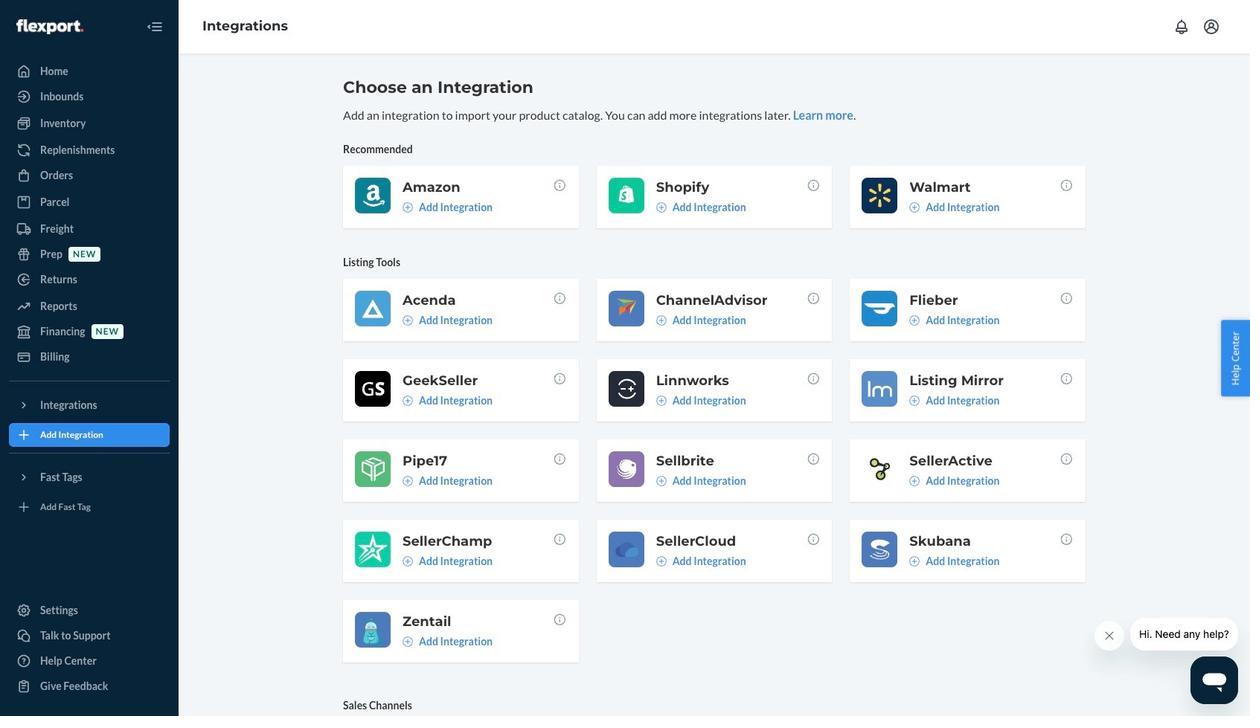 Task type: locate. For each thing, give the bounding box(es) containing it.
plus circle image
[[656, 202, 667, 213], [910, 202, 920, 213], [403, 396, 413, 406], [656, 396, 667, 406], [403, 476, 413, 487], [910, 476, 920, 487], [910, 557, 920, 567]]

plus circle image
[[403, 202, 413, 213], [403, 315, 413, 326], [656, 315, 667, 326], [910, 315, 920, 326], [910, 396, 920, 406], [656, 476, 667, 487], [403, 557, 413, 567], [656, 557, 667, 567], [403, 637, 413, 647]]

flexport logo image
[[16, 19, 83, 34]]

open notifications image
[[1173, 18, 1191, 36]]

close navigation image
[[146, 18, 164, 36]]



Task type: vqa. For each thing, say whether or not it's contained in the screenshot.
Shipping
no



Task type: describe. For each thing, give the bounding box(es) containing it.
open account menu image
[[1203, 18, 1221, 36]]



